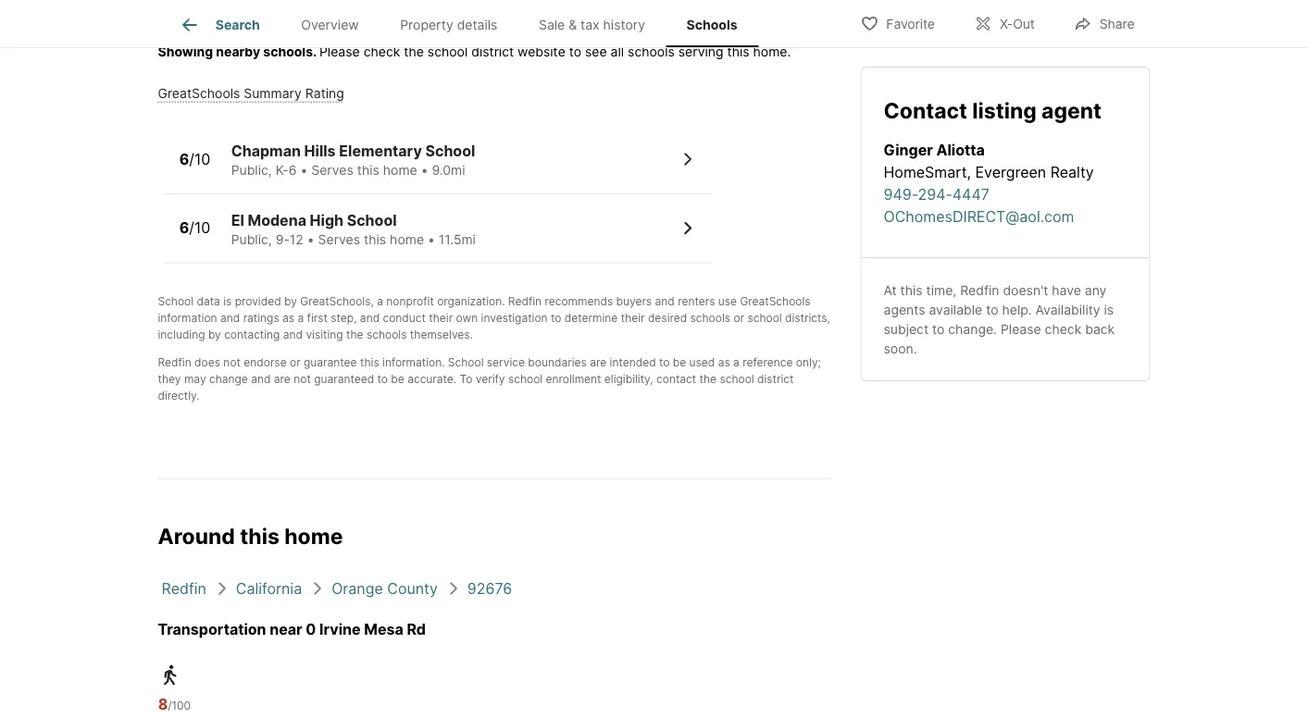 Task type: vqa. For each thing, say whether or not it's contained in the screenshot.
top "Orange"
yes



Task type: locate. For each thing, give the bounding box(es) containing it.
6 left el
[[179, 219, 189, 238]]

own
[[456, 311, 478, 325]]

redfin does not endorse or guarantee this information.
[[158, 356, 445, 369]]

are down endorse
[[274, 373, 291, 386]]

0 horizontal spatial a
[[298, 311, 304, 325]]

serving
[[679, 44, 724, 60]]

greatschools down the showing
[[158, 86, 240, 102]]

this up guaranteed
[[360, 356, 379, 369]]

1 vertical spatial check
[[1045, 321, 1082, 337]]

redfin inside 'at this time, redfin doesn't have any agents available to help. availability is subject to change. please check back soon.'
[[961, 282, 1000, 298]]

as inside , a nonprofit organization. redfin recommends buyers and renters use greatschools information and ratings as a
[[283, 311, 295, 325]]

district down reference
[[758, 373, 794, 386]]

9-
[[276, 232, 290, 248]]

0 vertical spatial please
[[319, 44, 360, 60]]

2 public, from the top
[[231, 232, 272, 248]]

redfin up available
[[961, 282, 1000, 298]]

to inside first step, and conduct their own investigation to determine their desired schools or school districts, including by contacting and visiting the schools themselves.
[[551, 311, 562, 325]]

0 vertical spatial district
[[472, 44, 514, 60]]

schools down conduct
[[367, 328, 407, 341]]

check inside 'at this time, redfin doesn't have any agents available to help. availability is subject to change. please check back soon.'
[[1045, 321, 1082, 337]]

a left reference
[[734, 356, 740, 369]]

rating
[[305, 86, 344, 102]]

irvine
[[320, 621, 361, 639]]

0 horizontal spatial or
[[290, 356, 301, 369]]

0 vertical spatial schools
[[628, 44, 675, 60]]

their down the buyers
[[621, 311, 645, 325]]

orange left "unified"
[[303, 10, 350, 26]]

used
[[690, 356, 715, 369]]

by up does
[[208, 328, 221, 341]]

1 horizontal spatial as
[[718, 356, 730, 369]]

information
[[158, 311, 217, 325]]

home right the this on the left top of the page
[[187, 10, 222, 26]]

0 vertical spatial as
[[283, 311, 295, 325]]

1 vertical spatial not
[[294, 373, 311, 386]]

6 /10 left el
[[179, 219, 211, 238]]

&
[[569, 17, 577, 33]]

orange up irvine
[[332, 580, 383, 598]]

property
[[400, 17, 454, 33]]

district down details
[[472, 44, 514, 60]]

is inside 'at this time, redfin doesn't have any agents available to help. availability is subject to change. please check back soon.'
[[1104, 302, 1114, 317]]

and down ,
[[360, 311, 380, 325]]

serves down hills
[[311, 163, 354, 179]]

schools
[[687, 17, 738, 33]]

to down recommends
[[551, 311, 562, 325]]

2 /10 from the top
[[189, 219, 211, 238]]

desired
[[648, 311, 687, 325]]

2 horizontal spatial greatschools
[[740, 295, 811, 308]]

1 horizontal spatial their
[[621, 311, 645, 325]]

to inside school service boundaries are intended to be used as a reference only; they may change and are not
[[659, 356, 670, 369]]

this
[[727, 44, 750, 60], [357, 163, 380, 179], [364, 232, 386, 248], [901, 282, 923, 298], [360, 356, 379, 369], [240, 524, 280, 550]]

sale
[[539, 17, 565, 33]]

verify
[[476, 373, 505, 386]]

0 vertical spatial serves
[[311, 163, 354, 179]]

/10 for el
[[189, 219, 211, 238]]

2 horizontal spatial schools
[[690, 311, 731, 325]]

showing nearby schools. please check the school district website to see all schools serving this home.
[[158, 44, 791, 60]]

1 horizontal spatial check
[[1045, 321, 1082, 337]]

this
[[158, 10, 184, 26]]

0 vertical spatial are
[[590, 356, 607, 369]]

1 vertical spatial as
[[718, 356, 730, 369]]

home.
[[753, 44, 791, 60]]

a right ,
[[377, 295, 383, 308]]

california link
[[236, 580, 302, 598]]

schools tab
[[666, 3, 758, 47]]

orange unified school district link
[[303, 10, 495, 26]]

x-out
[[1000, 16, 1035, 32]]

availability
[[1036, 302, 1101, 317]]

to down information.
[[377, 373, 388, 386]]

6 /10 left chapman
[[179, 150, 211, 169]]

school right "high"
[[347, 211, 397, 229]]

to up contact
[[659, 356, 670, 369]]

1 /10 from the top
[[189, 150, 211, 169]]

endorse
[[244, 356, 287, 369]]

,
[[371, 295, 374, 308]]

step,
[[331, 311, 357, 325]]

is for within
[[225, 10, 235, 26]]

use
[[718, 295, 737, 308]]

2 horizontal spatial a
[[734, 356, 740, 369]]

1 vertical spatial be
[[391, 373, 405, 386]]

and inside school service boundaries are intended to be used as a reference only; they may change and are not
[[251, 373, 271, 386]]

data
[[197, 295, 220, 308]]

property details
[[400, 17, 498, 33]]

overview
[[301, 17, 359, 33]]

0 horizontal spatial be
[[391, 373, 405, 386]]

or right endorse
[[290, 356, 301, 369]]

any
[[1085, 282, 1107, 298]]

search link
[[179, 14, 260, 36]]

their up themselves.
[[429, 311, 453, 325]]

not inside school service boundaries are intended to be used as a reference only; they may change and are not
[[294, 373, 311, 386]]

• right k-
[[300, 163, 308, 179]]

1 horizontal spatial or
[[734, 311, 745, 325]]

serves down "high"
[[318, 232, 360, 248]]

public, inside el modena high school public, 9-12 • serves this home • 11.5mi
[[231, 232, 272, 248]]

the down the property
[[404, 44, 424, 60]]

not up change
[[224, 356, 241, 369]]

at this time, redfin doesn't have any agents available to help. availability is subject to change. please check back soon.
[[884, 282, 1115, 356]]

this up ,
[[364, 232, 386, 248]]

transportation near 0 irvine mesa rd
[[158, 621, 426, 639]]

this inside chapman hills elementary school public, k-6 • serves this home • 9.0mi
[[357, 163, 380, 179]]

1 6 /10 from the top
[[179, 150, 211, 169]]

please down help.
[[1001, 321, 1042, 337]]

check down "unified"
[[364, 44, 400, 60]]

2 6 /10 from the top
[[179, 219, 211, 238]]

this down the elementary
[[357, 163, 380, 179]]

1 horizontal spatial are
[[590, 356, 607, 369]]

serves
[[311, 163, 354, 179], [318, 232, 360, 248]]

greatschools up the step,
[[300, 295, 371, 308]]

by right provided
[[284, 295, 297, 308]]

search
[[216, 17, 260, 33]]

be inside the guaranteed to be accurate. to verify school enrollment eligibility, contact the school district directly.
[[391, 373, 405, 386]]

public, inside chapman hills elementary school public, k-6 • serves this home • 9.0mi
[[231, 163, 272, 179]]

first
[[307, 311, 328, 325]]

1 vertical spatial by
[[208, 328, 221, 341]]

9.0mi
[[432, 163, 465, 179]]

greatschools up "districts,"
[[740, 295, 811, 308]]

1 vertical spatial serves
[[318, 232, 360, 248]]

949-294-4447 link
[[884, 185, 990, 203]]

1 vertical spatial orange
[[332, 580, 383, 598]]

• left 11.5mi
[[428, 232, 435, 248]]

school left "districts,"
[[748, 311, 782, 325]]

is right data
[[223, 295, 232, 308]]

as right "used"
[[718, 356, 730, 369]]

the down the step,
[[346, 328, 364, 341]]

time,
[[927, 282, 957, 298]]

be
[[673, 356, 686, 369], [391, 373, 405, 386]]

1 horizontal spatial not
[[294, 373, 311, 386]]

serves inside el modena high school public, 9-12 • serves this home • 11.5mi
[[318, 232, 360, 248]]

reference
[[743, 356, 793, 369]]

6 /10
[[179, 150, 211, 169], [179, 219, 211, 238]]

/10
[[189, 150, 211, 169], [189, 219, 211, 238]]

1 vertical spatial are
[[274, 373, 291, 386]]

8 /100
[[158, 696, 191, 714]]

0 vertical spatial public,
[[231, 163, 272, 179]]

2 vertical spatial a
[[734, 356, 740, 369]]

the down "used"
[[700, 373, 717, 386]]

favorite
[[887, 16, 935, 32]]

this inside el modena high school public, 9-12 • serves this home • 11.5mi
[[364, 232, 386, 248]]

0 vertical spatial or
[[734, 311, 745, 325]]

district
[[472, 44, 514, 60], [758, 373, 794, 386]]

1 vertical spatial /10
[[189, 219, 211, 238]]

0 vertical spatial be
[[673, 356, 686, 369]]

greatschools inside , a nonprofit organization. redfin recommends buyers and renters use greatschools information and ratings as a
[[740, 295, 811, 308]]

not down 'redfin does not endorse or guarantee this information.'
[[294, 373, 311, 386]]

overview tab
[[281, 3, 380, 47]]

tab list containing search
[[158, 0, 773, 47]]

0 vertical spatial a
[[377, 295, 383, 308]]

schools right all
[[628, 44, 675, 60]]

0 vertical spatial orange
[[303, 10, 350, 26]]

a left first
[[298, 311, 304, 325]]

information.
[[383, 356, 445, 369]]

public, down chapman
[[231, 163, 272, 179]]

0 horizontal spatial please
[[319, 44, 360, 60]]

and down endorse
[[251, 373, 271, 386]]

as right ratings
[[283, 311, 295, 325]]

redfin up investigation
[[508, 295, 542, 308]]

please
[[319, 44, 360, 60], [1001, 321, 1042, 337]]

tab list
[[158, 0, 773, 47]]

1 horizontal spatial a
[[377, 295, 383, 308]]

showing
[[158, 44, 213, 60]]

0 horizontal spatial not
[[224, 356, 241, 369]]

serves inside chapman hills elementary school public, k-6 • serves this home • 9.0mi
[[311, 163, 354, 179]]

0 horizontal spatial schools
[[367, 328, 407, 341]]

1 vertical spatial public,
[[231, 232, 272, 248]]

chapman hills elementary school public, k-6 • serves this home • 9.0mi
[[231, 142, 475, 179]]

themselves.
[[410, 328, 473, 341]]

6 for el
[[179, 219, 189, 238]]

share button
[[1058, 4, 1151, 42]]

homesmart,
[[884, 163, 972, 181]]

school
[[428, 44, 468, 60], [748, 311, 782, 325], [508, 373, 543, 386], [720, 373, 754, 386]]

/10 left el
[[189, 219, 211, 238]]

conduct
[[383, 311, 426, 325]]

high
[[310, 211, 344, 229]]

as inside school service boundaries are intended to be used as a reference only; they may change and are not
[[718, 356, 730, 369]]

is up back
[[1104, 302, 1114, 317]]

or inside first step, and conduct their own investigation to determine their desired schools or school districts, including by contacting and visiting the schools themselves.
[[734, 311, 745, 325]]

0 horizontal spatial district
[[472, 44, 514, 60]]

el
[[231, 211, 244, 229]]

please down overview
[[319, 44, 360, 60]]

or down 'use'
[[734, 311, 745, 325]]

school inside chapman hills elementary school public, k-6 • serves this home • 9.0mi
[[426, 142, 475, 160]]

the right within
[[279, 10, 299, 26]]

6 inside chapman hills elementary school public, k-6 • serves this home • 9.0mi
[[289, 163, 297, 179]]

help.
[[1002, 302, 1032, 317]]

check down availability
[[1045, 321, 1082, 337]]

greatschools
[[158, 86, 240, 102], [300, 295, 371, 308], [740, 295, 811, 308]]

home inside chapman hills elementary school public, k-6 • serves this home • 9.0mi
[[383, 163, 417, 179]]

0 horizontal spatial as
[[283, 311, 295, 325]]

is left within
[[225, 10, 235, 26]]

schools.
[[263, 44, 316, 60]]

school down reference
[[720, 373, 754, 386]]

1 vertical spatial please
[[1001, 321, 1042, 337]]

are up enrollment
[[590, 356, 607, 369]]

1 vertical spatial district
[[758, 373, 794, 386]]

1 vertical spatial or
[[290, 356, 301, 369]]

1 vertical spatial 6 /10
[[179, 219, 211, 238]]

eligibility,
[[605, 373, 654, 386]]

6 down chapman
[[289, 163, 297, 179]]

at
[[884, 282, 897, 298]]

0 vertical spatial by
[[284, 295, 297, 308]]

school right "unified"
[[401, 10, 445, 26]]

home left 11.5mi
[[390, 232, 424, 248]]

this home is within the orange unified school district .
[[158, 10, 498, 26]]

1 public, from the top
[[231, 163, 272, 179]]

0 horizontal spatial check
[[364, 44, 400, 60]]

school up 9.0mi
[[426, 142, 475, 160]]

schools down renters
[[690, 311, 731, 325]]

/10 left chapman
[[189, 150, 211, 169]]

1 horizontal spatial please
[[1001, 321, 1042, 337]]

public, down el
[[231, 232, 272, 248]]

out
[[1013, 16, 1035, 32]]

1 their from the left
[[429, 311, 453, 325]]

0 horizontal spatial by
[[208, 328, 221, 341]]

be up contact
[[673, 356, 686, 369]]

1 horizontal spatial be
[[673, 356, 686, 369]]

this up agents
[[901, 282, 923, 298]]

contact
[[657, 373, 697, 386]]

and up 'redfin does not endorse or guarantee this information.'
[[283, 328, 303, 341]]

school down property details
[[428, 44, 468, 60]]

school up to
[[448, 356, 484, 369]]

6 left chapman
[[179, 150, 189, 169]]

0 vertical spatial /10
[[189, 150, 211, 169]]

0 vertical spatial 6 /10
[[179, 150, 211, 169]]

this up california
[[240, 524, 280, 550]]

home down the elementary
[[383, 163, 417, 179]]

1 horizontal spatial by
[[284, 295, 297, 308]]

by inside first step, and conduct their own investigation to determine their desired schools or school districts, including by contacting and visiting the schools themselves.
[[208, 328, 221, 341]]

ginger
[[884, 141, 933, 159]]

public,
[[231, 163, 272, 179], [231, 232, 272, 248]]

investigation
[[481, 311, 548, 325]]

visiting
[[306, 328, 343, 341]]

nonprofit
[[386, 295, 434, 308]]

0 horizontal spatial their
[[429, 311, 453, 325]]

1 horizontal spatial district
[[758, 373, 794, 386]]

public, for chapman
[[231, 163, 272, 179]]

please inside 'at this time, redfin doesn't have any agents available to help. availability is subject to change. please check back soon.'
[[1001, 321, 1042, 337]]

be down information.
[[391, 373, 405, 386]]

available
[[929, 302, 983, 317]]

provided
[[235, 295, 281, 308]]



Task type: describe. For each thing, give the bounding box(es) containing it.
12
[[290, 232, 304, 248]]

transportation
[[158, 621, 266, 639]]

1 vertical spatial a
[[298, 311, 304, 325]]

enrollment
[[546, 373, 601, 386]]

• left 9.0mi
[[421, 163, 428, 179]]

orange county link
[[332, 580, 438, 598]]

school up information
[[158, 295, 194, 308]]

near
[[270, 621, 302, 639]]

and up desired
[[655, 295, 675, 308]]

6 /10 for chapman
[[179, 150, 211, 169]]

doesn't
[[1003, 282, 1049, 298]]

serves for elementary
[[311, 163, 354, 179]]

realty
[[1051, 163, 1094, 181]]

4447
[[953, 185, 990, 203]]

sale & tax history tab
[[518, 3, 666, 47]]

summary
[[244, 86, 302, 102]]

aliotta
[[937, 141, 985, 159]]

website
[[518, 44, 566, 60]]

the inside the guaranteed to be accurate. to verify school enrollment eligibility, contact the school district directly.
[[700, 373, 717, 386]]

around
[[158, 524, 235, 550]]

0 horizontal spatial greatschools
[[158, 86, 240, 102]]

hills
[[304, 142, 336, 160]]

details
[[457, 17, 498, 33]]

school inside el modena high school public, 9-12 • serves this home • 11.5mi
[[347, 211, 397, 229]]

within
[[239, 10, 276, 26]]

determine
[[565, 311, 618, 325]]

ochomesdirect@aol.com
[[884, 207, 1075, 225]]

boundaries
[[528, 356, 587, 369]]

x-out button
[[958, 4, 1051, 42]]

tax
[[581, 17, 600, 33]]

renters
[[678, 295, 715, 308]]

to inside the guaranteed to be accurate. to verify school enrollment eligibility, contact the school district directly.
[[377, 373, 388, 386]]

greatschools summary rating
[[158, 86, 344, 102]]

directly.
[[158, 389, 200, 403]]

1 horizontal spatial schools
[[628, 44, 675, 60]]

redfin up transportation
[[162, 580, 206, 598]]

to down available
[[933, 321, 945, 337]]

k-
[[276, 163, 289, 179]]

redfin inside , a nonprofit organization. redfin recommends buyers and renters use greatschools information and ratings as a
[[508, 295, 542, 308]]

buyers
[[616, 295, 652, 308]]

service
[[487, 356, 525, 369]]

does
[[195, 356, 220, 369]]

california
[[236, 580, 302, 598]]

serves for high
[[318, 232, 360, 248]]

sale & tax history
[[539, 17, 646, 33]]

contacting
[[224, 328, 280, 341]]

chapman
[[231, 142, 301, 160]]

to left "see"
[[569, 44, 582, 60]]

listing
[[973, 97, 1037, 123]]

0 horizontal spatial are
[[274, 373, 291, 386]]

is for provided
[[223, 295, 232, 308]]

district inside the guaranteed to be accurate. to verify school enrollment eligibility, contact the school district directly.
[[758, 373, 794, 386]]

/10 for chapman
[[189, 150, 211, 169]]

be inside school service boundaries are intended to be used as a reference only; they may change and are not
[[673, 356, 686, 369]]

unified
[[353, 10, 398, 26]]

guaranteed to be accurate. to verify school enrollment eligibility, contact the school district directly.
[[158, 373, 794, 403]]

only;
[[796, 356, 821, 369]]

redfin up they
[[158, 356, 191, 369]]

first step, and conduct their own investigation to determine their desired schools or school districts, including by contacting and visiting the schools themselves.
[[158, 311, 831, 341]]

this inside 'at this time, redfin doesn't have any agents available to help. availability is subject to change. please check back soon.'
[[901, 282, 923, 298]]

6 for chapman
[[179, 150, 189, 169]]

1 vertical spatial schools
[[690, 311, 731, 325]]

0 vertical spatial not
[[224, 356, 241, 369]]

public, for el
[[231, 232, 272, 248]]

2 their from the left
[[621, 311, 645, 325]]

see
[[585, 44, 607, 60]]

change
[[209, 373, 248, 386]]

soon.
[[884, 341, 917, 356]]

949-
[[884, 185, 918, 203]]

contact
[[884, 97, 968, 123]]

organization.
[[437, 295, 505, 308]]

agents
[[884, 302, 926, 317]]

to
[[460, 373, 473, 386]]

0 vertical spatial check
[[364, 44, 400, 60]]

modena
[[248, 211, 306, 229]]

they
[[158, 373, 181, 386]]

rd
[[407, 621, 426, 639]]

2 vertical spatial schools
[[367, 328, 407, 341]]

school down the service
[[508, 373, 543, 386]]

ochomesdirect@aol.com link
[[884, 207, 1075, 225]]

orange county
[[332, 580, 438, 598]]

home inside el modena high school public, 9-12 • serves this home • 11.5mi
[[390, 232, 424, 248]]

6 /10 for el
[[179, 219, 211, 238]]

around this home
[[158, 524, 343, 550]]

and up contacting
[[220, 311, 240, 325]]

a inside school service boundaries are intended to be used as a reference only; they may change and are not
[[734, 356, 740, 369]]

• right 12
[[307, 232, 315, 248]]

school inside first step, and conduct their own investigation to determine their desired schools or school districts, including by contacting and visiting the schools themselves.
[[748, 311, 782, 325]]

subject
[[884, 321, 929, 337]]

8
[[158, 696, 168, 714]]

change.
[[949, 321, 997, 337]]

home up california link
[[285, 524, 343, 550]]

/100
[[168, 700, 191, 714]]

1 horizontal spatial greatschools
[[300, 295, 371, 308]]

to left help.
[[986, 302, 999, 317]]

guaranteed
[[314, 373, 374, 386]]

may
[[184, 373, 206, 386]]

the inside first step, and conduct their own investigation to determine their desired schools or school districts, including by contacting and visiting the schools themselves.
[[346, 328, 364, 341]]

nearby
[[216, 44, 260, 60]]

accurate.
[[408, 373, 457, 386]]

x-
[[1000, 16, 1013, 32]]

mesa
[[364, 621, 404, 639]]

0
[[306, 621, 316, 639]]

have
[[1052, 282, 1082, 298]]

school inside school service boundaries are intended to be used as a reference only; they may change and are not
[[448, 356, 484, 369]]

property details tab
[[380, 3, 518, 47]]

el modena high school public, 9-12 • serves this home • 11.5mi
[[231, 211, 476, 248]]

ratings
[[243, 311, 279, 325]]

this left home. at the right top of page
[[727, 44, 750, 60]]

.
[[495, 10, 498, 26]]



